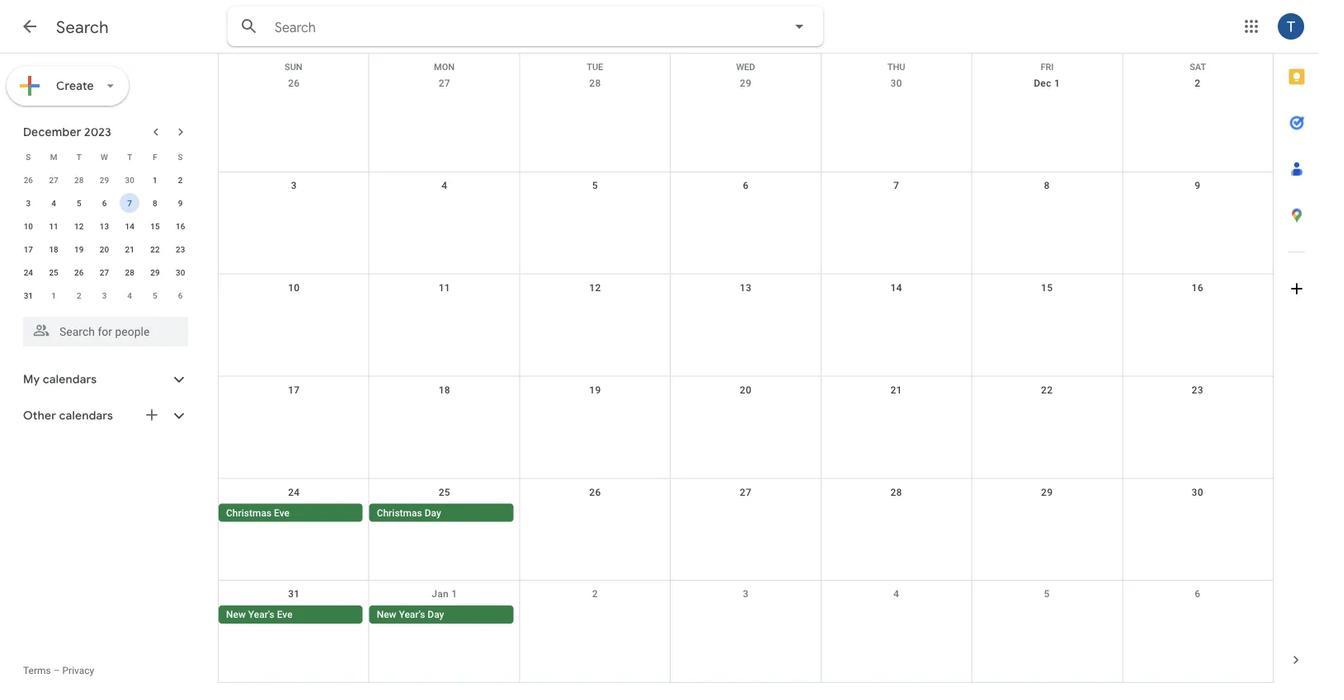 Task type: locate. For each thing, give the bounding box(es) containing it.
january 3 element
[[94, 285, 114, 305]]

13
[[100, 221, 109, 231], [740, 282, 752, 293]]

my calendars button
[[3, 366, 205, 393]]

0 vertical spatial 25
[[49, 267, 58, 277]]

s right f
[[178, 152, 183, 162]]

15 inside grid
[[1041, 282, 1053, 293]]

12 inside grid
[[589, 282, 601, 293]]

1 horizontal spatial 31
[[288, 588, 300, 600]]

2 christmas from the left
[[377, 507, 422, 518]]

1 vertical spatial 9
[[178, 198, 183, 208]]

1 vertical spatial 10
[[288, 282, 300, 293]]

1 vertical spatial 23
[[1192, 384, 1204, 396]]

1 vertical spatial 15
[[1041, 282, 1053, 293]]

grid containing 26
[[218, 54, 1273, 683]]

terms link
[[23, 665, 51, 677]]

calendars up other calendars
[[43, 372, 97, 387]]

add other calendars image
[[144, 407, 160, 423]]

0 horizontal spatial 25
[[49, 267, 58, 277]]

0 horizontal spatial 13
[[100, 221, 109, 231]]

0 horizontal spatial new
[[226, 609, 246, 621]]

christmas eve
[[226, 507, 290, 518]]

10 inside 10 element
[[24, 221, 33, 231]]

fri
[[1041, 62, 1054, 72]]

1 vertical spatial 8
[[153, 198, 157, 208]]

1 s from the left
[[26, 152, 31, 162]]

0 vertical spatial 15
[[150, 221, 160, 231]]

25 inside grid
[[439, 486, 450, 498]]

0 horizontal spatial 10
[[24, 221, 33, 231]]

0 horizontal spatial 16
[[176, 221, 185, 231]]

2 s from the left
[[178, 152, 183, 162]]

1 vertical spatial 20
[[740, 384, 752, 396]]

0 horizontal spatial 17
[[24, 244, 33, 254]]

t
[[77, 152, 82, 162], [127, 152, 132, 162]]

1 horizontal spatial 12
[[589, 282, 601, 293]]

january 4 element
[[120, 285, 140, 305]]

29 element
[[145, 262, 165, 282]]

1 horizontal spatial 7
[[894, 180, 899, 191]]

0 horizontal spatial year's
[[248, 609, 275, 621]]

9 inside grid
[[1195, 180, 1201, 191]]

5
[[592, 180, 598, 191], [77, 198, 81, 208], [153, 290, 157, 300], [1044, 588, 1050, 600]]

22
[[150, 244, 160, 254], [1041, 384, 1053, 396]]

9 inside 'row group'
[[178, 198, 183, 208]]

19
[[74, 244, 84, 254], [589, 384, 601, 396]]

0 horizontal spatial 19
[[74, 244, 84, 254]]

0 vertical spatial 10
[[24, 221, 33, 231]]

1 vertical spatial 18
[[439, 384, 450, 396]]

calendars inside dropdown button
[[43, 372, 97, 387]]

1 horizontal spatial 16
[[1192, 282, 1204, 293]]

0 horizontal spatial 7
[[127, 198, 132, 208]]

24 up the '31' element
[[24, 267, 33, 277]]

terms – privacy
[[23, 665, 94, 677]]

1 horizontal spatial t
[[127, 152, 132, 162]]

24 up christmas eve button on the bottom left of page
[[288, 486, 300, 498]]

calendars down my calendars dropdown button
[[59, 408, 113, 423]]

19 inside grid
[[589, 384, 601, 396]]

year's
[[248, 609, 275, 621], [399, 609, 425, 621]]

0 vertical spatial 18
[[49, 244, 58, 254]]

1 horizontal spatial 11
[[439, 282, 450, 293]]

create button
[[7, 66, 129, 106]]

15 element
[[145, 216, 165, 236]]

1 horizontal spatial 17
[[288, 384, 300, 396]]

w
[[101, 152, 108, 162]]

14
[[125, 221, 134, 231], [891, 282, 902, 293]]

go back image
[[20, 17, 40, 36]]

0 horizontal spatial 22
[[150, 244, 160, 254]]

12
[[74, 221, 84, 231], [589, 282, 601, 293]]

0 vertical spatial 16
[[176, 221, 185, 231]]

2 year's from the left
[[399, 609, 425, 621]]

24
[[24, 267, 33, 277], [288, 486, 300, 498]]

2023
[[84, 125, 111, 139]]

create
[[56, 78, 94, 93]]

my
[[23, 372, 40, 387]]

0 horizontal spatial t
[[77, 152, 82, 162]]

0 horizontal spatial s
[[26, 152, 31, 162]]

1 vertical spatial 24
[[288, 486, 300, 498]]

december
[[23, 125, 81, 139]]

13 inside 'row group'
[[100, 221, 109, 231]]

0 vertical spatial 21
[[125, 244, 134, 254]]

1 horizontal spatial 18
[[439, 384, 450, 396]]

17 inside 'row group'
[[24, 244, 33, 254]]

1 vertical spatial 31
[[288, 588, 300, 600]]

0 vertical spatial 11
[[49, 221, 58, 231]]

8 inside 'row group'
[[153, 198, 157, 208]]

0 horizontal spatial 31
[[24, 290, 33, 300]]

30
[[891, 78, 902, 89], [125, 175, 134, 185], [176, 267, 185, 277], [1192, 486, 1204, 498]]

1 vertical spatial 17
[[288, 384, 300, 396]]

november 30 element
[[120, 170, 140, 190]]

31 inside grid
[[288, 588, 300, 600]]

0 horizontal spatial 12
[[74, 221, 84, 231]]

0 horizontal spatial christmas
[[226, 507, 272, 518]]

f
[[153, 152, 157, 162]]

december 2023
[[23, 125, 111, 139]]

31 element
[[18, 285, 38, 305]]

christmas day button
[[369, 504, 513, 522]]

23
[[176, 244, 185, 254], [1192, 384, 1204, 396]]

3
[[291, 180, 297, 191], [26, 198, 31, 208], [102, 290, 107, 300], [743, 588, 749, 600]]

16
[[176, 221, 185, 231], [1192, 282, 1204, 293]]

2
[[1195, 78, 1201, 89], [178, 175, 183, 185], [77, 290, 81, 300], [592, 588, 598, 600]]

1 vertical spatial 22
[[1041, 384, 1053, 396]]

8
[[1044, 180, 1050, 191], [153, 198, 157, 208]]

1 vertical spatial 13
[[740, 282, 752, 293]]

28 inside 28 element
[[125, 267, 134, 277]]

november 28 element
[[69, 170, 89, 190]]

1 horizontal spatial 21
[[891, 384, 902, 396]]

cell
[[671, 504, 821, 523], [1122, 504, 1273, 523], [671, 606, 821, 626], [1122, 606, 1273, 626]]

21 element
[[120, 239, 140, 259]]

jan 1
[[432, 588, 457, 600]]

1 horizontal spatial 22
[[1041, 384, 1053, 396]]

year's for eve
[[248, 609, 275, 621]]

terms
[[23, 665, 51, 677]]

1 horizontal spatial year's
[[399, 609, 425, 621]]

10
[[24, 221, 33, 231], [288, 282, 300, 293]]

january 1 element
[[44, 285, 64, 305]]

25
[[49, 267, 58, 277], [439, 486, 450, 498]]

2 t from the left
[[127, 152, 132, 162]]

christmas
[[226, 507, 272, 518], [377, 507, 422, 518]]

0 vertical spatial 12
[[74, 221, 84, 231]]

6
[[743, 180, 749, 191], [102, 198, 107, 208], [178, 290, 183, 300], [1195, 588, 1201, 600]]

calendars
[[43, 372, 97, 387], [59, 408, 113, 423]]

18
[[49, 244, 58, 254], [439, 384, 450, 396]]

0 vertical spatial 20
[[100, 244, 109, 254]]

27
[[439, 78, 450, 89], [49, 175, 58, 185], [100, 267, 109, 277], [740, 486, 752, 498]]

11
[[49, 221, 58, 231], [439, 282, 450, 293]]

1 horizontal spatial 15
[[1041, 282, 1053, 293]]

15
[[150, 221, 160, 231], [1041, 282, 1053, 293]]

25 element
[[44, 262, 64, 282]]

1 vertical spatial calendars
[[59, 408, 113, 423]]

1 horizontal spatial 23
[[1192, 384, 1204, 396]]

31 down the 24 element
[[24, 290, 33, 300]]

1 horizontal spatial 8
[[1044, 180, 1050, 191]]

0 horizontal spatial 23
[[176, 244, 185, 254]]

9
[[1195, 180, 1201, 191], [178, 198, 183, 208]]

1 horizontal spatial s
[[178, 152, 183, 162]]

1 new from the left
[[226, 609, 246, 621]]

tue
[[587, 62, 603, 72]]

dec 1
[[1034, 78, 1060, 89]]

Search text field
[[275, 19, 743, 36]]

29
[[740, 78, 752, 89], [100, 175, 109, 185], [150, 267, 160, 277], [1041, 486, 1053, 498]]

tab list
[[1274, 54, 1319, 637]]

0 vertical spatial 19
[[74, 244, 84, 254]]

12 inside 'element'
[[74, 221, 84, 231]]

11 inside grid
[[439, 282, 450, 293]]

day
[[425, 507, 441, 518], [428, 609, 444, 621]]

1 vertical spatial 16
[[1192, 282, 1204, 293]]

new inside "new year's eve" button
[[226, 609, 246, 621]]

0 vertical spatial day
[[425, 507, 441, 518]]

0 vertical spatial calendars
[[43, 372, 97, 387]]

1 vertical spatial 19
[[589, 384, 601, 396]]

7
[[894, 180, 899, 191], [127, 198, 132, 208]]

0 horizontal spatial 15
[[150, 221, 160, 231]]

25 up 'january 1' element
[[49, 267, 58, 277]]

24 inside grid
[[288, 486, 300, 498]]

12 element
[[69, 216, 89, 236]]

24 element
[[18, 262, 38, 282]]

new inside new year's day button
[[377, 609, 396, 621]]

thu
[[888, 62, 906, 72]]

dec
[[1034, 78, 1052, 89]]

0 vertical spatial 9
[[1195, 180, 1201, 191]]

1 horizontal spatial 25
[[439, 486, 450, 498]]

2 new from the left
[[377, 609, 396, 621]]

1 horizontal spatial 24
[[288, 486, 300, 498]]

1 horizontal spatial 14
[[891, 282, 902, 293]]

eve
[[274, 507, 290, 518], [277, 609, 293, 621]]

4
[[442, 180, 448, 191], [51, 198, 56, 208], [127, 290, 132, 300], [894, 588, 899, 600]]

1 vertical spatial day
[[428, 609, 444, 621]]

t up november 30 element
[[127, 152, 132, 162]]

row group
[[16, 168, 193, 307]]

27 element
[[94, 262, 114, 282]]

0 horizontal spatial 8
[[153, 198, 157, 208]]

0 horizontal spatial 18
[[49, 244, 58, 254]]

17 element
[[18, 239, 38, 259]]

21 inside december 2023 grid
[[125, 244, 134, 254]]

1 right 'dec'
[[1054, 78, 1060, 89]]

1 year's from the left
[[248, 609, 275, 621]]

1 horizontal spatial 19
[[589, 384, 601, 396]]

18 inside grid
[[439, 384, 450, 396]]

31 inside 'row group'
[[24, 290, 33, 300]]

day down jan in the bottom of the page
[[428, 609, 444, 621]]

16 element
[[170, 216, 190, 236]]

s up november 26 element
[[26, 152, 31, 162]]

0 vertical spatial 23
[[176, 244, 185, 254]]

new
[[226, 609, 246, 621], [377, 609, 396, 621]]

0 horizontal spatial 14
[[125, 221, 134, 231]]

1 horizontal spatial 10
[[288, 282, 300, 293]]

1 christmas from the left
[[226, 507, 272, 518]]

0 vertical spatial 14
[[125, 221, 134, 231]]

1 horizontal spatial 9
[[1195, 180, 1201, 191]]

26
[[288, 78, 300, 89], [24, 175, 33, 185], [74, 267, 84, 277], [589, 486, 601, 498]]

None search field
[[228, 7, 823, 46], [0, 310, 205, 347], [228, 7, 823, 46]]

Search for people text field
[[33, 317, 178, 347]]

s
[[26, 152, 31, 162], [178, 152, 183, 162]]

new year's day
[[377, 609, 444, 621]]

0 vertical spatial eve
[[274, 507, 290, 518]]

1
[[1054, 78, 1060, 89], [153, 175, 157, 185], [51, 290, 56, 300], [452, 588, 457, 600]]

0 horizontal spatial 11
[[49, 221, 58, 231]]

0 horizontal spatial 9
[[178, 198, 183, 208]]

9 for sun
[[1195, 180, 1201, 191]]

calendars inside 'dropdown button'
[[59, 408, 113, 423]]

1 vertical spatial 7
[[127, 198, 132, 208]]

0 vertical spatial 22
[[150, 244, 160, 254]]

1 vertical spatial 21
[[891, 384, 902, 396]]

1 vertical spatial 25
[[439, 486, 450, 498]]

17
[[24, 244, 33, 254], [288, 384, 300, 396]]

0 horizontal spatial 21
[[125, 244, 134, 254]]

0 vertical spatial 24
[[24, 267, 33, 277]]

0 vertical spatial 8
[[1044, 180, 1050, 191]]

21
[[125, 244, 134, 254], [891, 384, 902, 396]]

20
[[100, 244, 109, 254], [740, 384, 752, 396]]

grid
[[218, 54, 1273, 683]]

1 t from the left
[[77, 152, 82, 162]]

31 for jan 1
[[288, 588, 300, 600]]

20 element
[[94, 239, 114, 259]]

november 27 element
[[44, 170, 64, 190]]

row
[[219, 54, 1273, 72], [219, 70, 1273, 172], [16, 145, 193, 168], [16, 168, 193, 191], [219, 172, 1273, 274], [16, 191, 193, 215], [16, 215, 193, 238], [16, 238, 193, 261], [16, 261, 193, 284], [219, 274, 1273, 377], [16, 284, 193, 307], [219, 377, 1273, 479], [219, 479, 1273, 581], [219, 581, 1273, 683]]

1 vertical spatial 14
[[891, 282, 902, 293]]

1 horizontal spatial new
[[377, 609, 396, 621]]

0 vertical spatial 31
[[24, 290, 33, 300]]

31 up "new year's eve" button at the left bottom of page
[[288, 588, 300, 600]]

0 vertical spatial 13
[[100, 221, 109, 231]]

0 horizontal spatial 20
[[100, 244, 109, 254]]

11 element
[[44, 216, 64, 236]]

0 vertical spatial 17
[[24, 244, 33, 254]]

13 inside grid
[[740, 282, 752, 293]]

sat
[[1190, 62, 1206, 72]]

0 horizontal spatial 24
[[24, 267, 33, 277]]

1 vertical spatial eve
[[277, 609, 293, 621]]

8 inside grid
[[1044, 180, 1050, 191]]

1 vertical spatial 11
[[439, 282, 450, 293]]

28
[[589, 78, 601, 89], [74, 175, 84, 185], [125, 267, 134, 277], [891, 486, 902, 498]]

25 up christmas day button
[[439, 486, 450, 498]]

19 element
[[69, 239, 89, 259]]

t up november 28 element
[[77, 152, 82, 162]]

calendars for other calendars
[[59, 408, 113, 423]]

20 inside 'row group'
[[100, 244, 109, 254]]

1 vertical spatial 12
[[589, 282, 601, 293]]

privacy link
[[62, 665, 94, 677]]

8 for december 2023
[[153, 198, 157, 208]]

31 for 1
[[24, 290, 33, 300]]

26 inside november 26 element
[[24, 175, 33, 185]]

26 element
[[69, 262, 89, 282]]

1 horizontal spatial 13
[[740, 282, 752, 293]]

day up jan in the bottom of the page
[[425, 507, 441, 518]]

1 horizontal spatial christmas
[[377, 507, 422, 518]]

31
[[24, 290, 33, 300], [288, 588, 300, 600]]

0 vertical spatial 7
[[894, 180, 899, 191]]



Task type: describe. For each thing, give the bounding box(es) containing it.
calendars for my calendars
[[43, 372, 97, 387]]

november 29 element
[[94, 170, 114, 190]]

23 inside grid
[[1192, 384, 1204, 396]]

15 inside 'row group'
[[150, 221, 160, 231]]

christmas eve button
[[219, 504, 363, 522]]

jan
[[432, 588, 449, 600]]

23 element
[[170, 239, 190, 259]]

23 inside 23 element
[[176, 244, 185, 254]]

january 5 element
[[145, 285, 165, 305]]

sun
[[285, 62, 303, 72]]

17 inside grid
[[288, 384, 300, 396]]

christmas for christmas eve
[[226, 507, 272, 518]]

1 down f
[[153, 175, 157, 185]]

december 2023 grid
[[16, 145, 193, 307]]

8 for sun
[[1044, 180, 1050, 191]]

22 inside december 2023 grid
[[150, 244, 160, 254]]

22 element
[[145, 239, 165, 259]]

16 inside 'row group'
[[176, 221, 185, 231]]

new for new year's eve
[[226, 609, 246, 621]]

24 inside the 24 element
[[24, 267, 33, 277]]

other calendars
[[23, 408, 113, 423]]

7 inside grid
[[894, 180, 899, 191]]

year's for day
[[399, 609, 425, 621]]

22 inside grid
[[1041, 384, 1053, 396]]

18 inside 'row group'
[[49, 244, 58, 254]]

16 inside grid
[[1192, 282, 1204, 293]]

7 cell
[[117, 191, 142, 215]]

10 inside grid
[[288, 282, 300, 293]]

13 element
[[94, 216, 114, 236]]

search options image
[[783, 10, 816, 43]]

1 right jan in the bottom of the page
[[452, 588, 457, 600]]

my calendars
[[23, 372, 97, 387]]

7 inside cell
[[127, 198, 132, 208]]

christmas for christmas day
[[377, 507, 422, 518]]

18 element
[[44, 239, 64, 259]]

other
[[23, 408, 56, 423]]

28 inside november 28 element
[[74, 175, 84, 185]]

19 inside 19 "element"
[[74, 244, 84, 254]]

25 inside 'row group'
[[49, 267, 58, 277]]

28 element
[[120, 262, 140, 282]]

new year's eve
[[226, 609, 293, 621]]

search image
[[233, 10, 266, 43]]

none search field search for people
[[0, 310, 205, 347]]

privacy
[[62, 665, 94, 677]]

search
[[56, 17, 109, 38]]

–
[[53, 665, 60, 677]]

new for new year's day
[[377, 609, 396, 621]]

new year's day button
[[369, 606, 513, 624]]

row containing sun
[[219, 54, 1273, 72]]

january 2 element
[[69, 285, 89, 305]]

other calendars button
[[3, 403, 205, 429]]

11 inside 11 element
[[49, 221, 58, 231]]

mon
[[434, 62, 455, 72]]

30 element
[[170, 262, 190, 282]]

10 element
[[18, 216, 38, 236]]

9 for december 2023
[[178, 198, 183, 208]]

row containing s
[[16, 145, 193, 168]]

november 26 element
[[18, 170, 38, 190]]

21 inside grid
[[891, 384, 902, 396]]

m
[[50, 152, 57, 162]]

row group containing 26
[[16, 168, 193, 307]]

14 inside grid
[[891, 282, 902, 293]]

29 inside 'element'
[[100, 175, 109, 185]]

26 inside 26 'element'
[[74, 267, 84, 277]]

january 6 element
[[170, 285, 190, 305]]

1 down 25 element
[[51, 290, 56, 300]]

search heading
[[56, 17, 109, 38]]

14 element
[[120, 216, 140, 236]]

1 horizontal spatial 20
[[740, 384, 752, 396]]

new year's eve button
[[219, 606, 363, 624]]

wed
[[736, 62, 755, 72]]

christmas day
[[377, 507, 441, 518]]

14 inside 'row group'
[[125, 221, 134, 231]]



Task type: vqa. For each thing, say whether or not it's contained in the screenshot.
the right the '23'
yes



